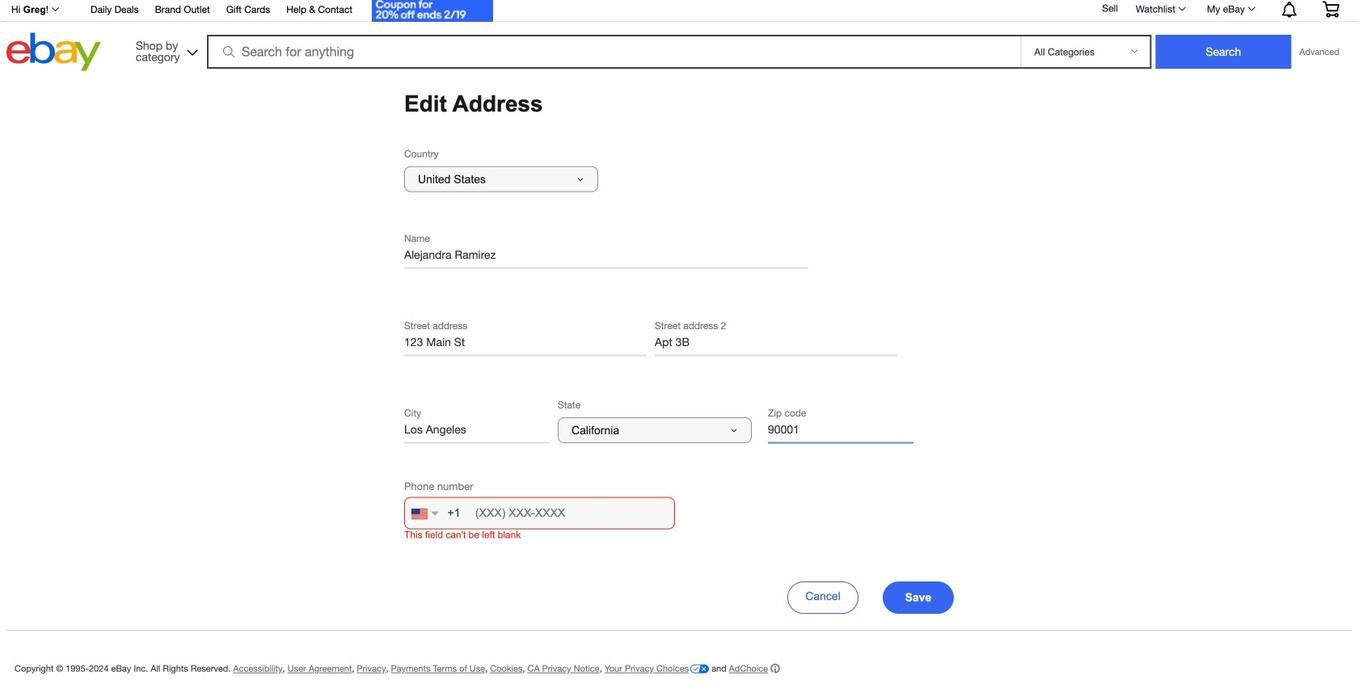 Task type: describe. For each thing, give the bounding box(es) containing it.
(XXX) XXX-XXXX telephone field
[[404, 497, 675, 529]]

watchlist image
[[1179, 7, 1187, 11]]

your shopping cart image
[[1323, 1, 1341, 17]]



Task type: locate. For each thing, give the bounding box(es) containing it.
Search for anything text field
[[209, 36, 1018, 67]]

None submit
[[1156, 35, 1292, 69]]

get an extra 20% off image
[[372, 0, 493, 22]]

None text field
[[404, 231, 809, 269], [655, 318, 898, 356], [404, 406, 550, 444], [404, 231, 809, 269], [655, 318, 898, 356], [404, 406, 550, 444]]

None text field
[[404, 318, 647, 356], [768, 406, 914, 444], [404, 318, 647, 356], [768, 406, 914, 444]]

account navigation
[[2, 0, 1352, 24]]

country and dial code list box
[[405, 499, 439, 528]]

my ebay image
[[1249, 7, 1256, 11]]

banner
[[2, 0, 1352, 75]]



